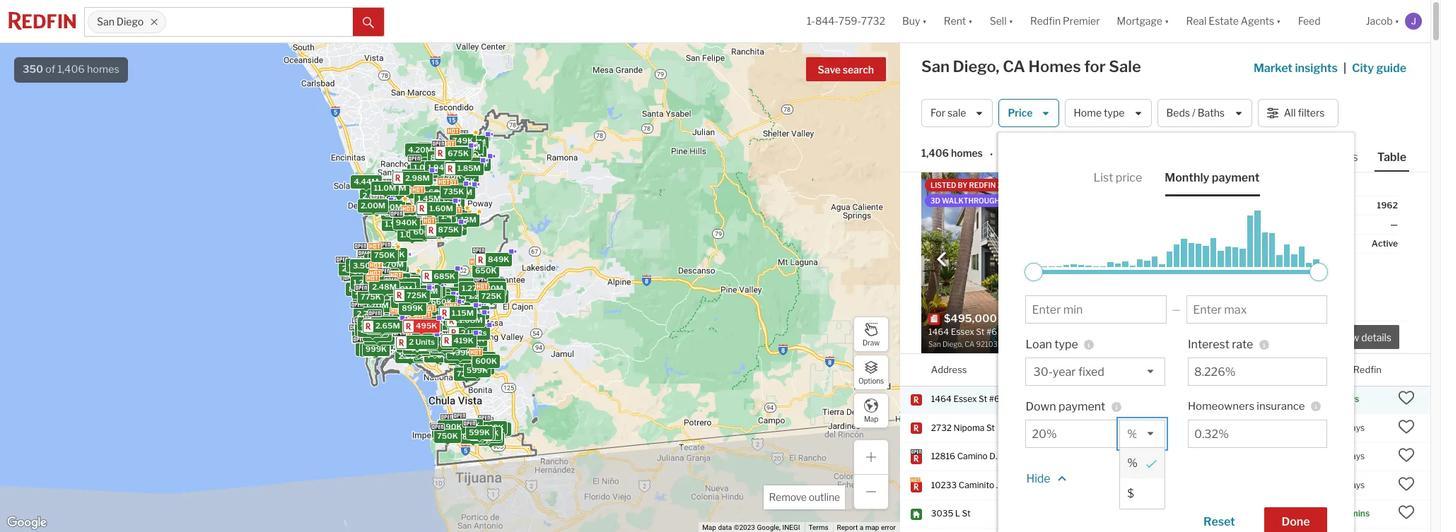 Task type: locate. For each thing, give the bounding box(es) containing it.
st left #6
[[979, 394, 988, 405]]

1 vertical spatial san diego
[[1018, 394, 1058, 405]]

2 vertical spatial 700k
[[471, 354, 492, 364]]

400k up the '660k'
[[421, 285, 442, 295]]

1.13m right 685k
[[457, 280, 479, 290]]

669k
[[446, 325, 468, 335]]

899k up 1.98m
[[367, 201, 389, 210]]

4 ▾ from the left
[[1165, 15, 1170, 27]]

0 horizontal spatial 620k
[[396, 279, 417, 289]]

beds for beds
[[1166, 364, 1188, 375]]

4 left reset "button" at bottom right
[[1166, 509, 1171, 519]]

5 days down hrs
[[1339, 423, 1365, 434]]

588 up "2,642"
[[1238, 394, 1255, 405]]

588 down the 'next button' image
[[1137, 312, 1159, 325]]

2 % from the top
[[1128, 457, 1138, 470]]

0 vertical spatial 1.05m
[[420, 296, 444, 305]]

1 vertical spatial beds
[[1166, 364, 1188, 375]]

favorite this home image for 3 hrs
[[1398, 390, 1415, 407]]

5 days for 4
[[1339, 423, 1365, 434]]

1 vertical spatial 1.09m
[[400, 230, 424, 240]]

0 horizontal spatial 500k
[[379, 320, 401, 330]]

960k down 479k
[[451, 354, 473, 364]]

845k down 765k
[[462, 432, 484, 442]]

Enter max text field
[[1193, 303, 1322, 317]]

1 vertical spatial 3.30m
[[384, 208, 409, 218]]

0 vertical spatial diego
[[117, 16, 144, 28]]

rent
[[944, 15, 966, 27]]

13 mins
[[1339, 509, 1370, 519]]

market
[[1254, 62, 1293, 75]]

350k
[[394, 293, 416, 302]]

395k left '770k'
[[435, 430, 456, 440]]

1.20m
[[419, 188, 442, 198], [365, 203, 389, 213], [353, 278, 376, 288], [480, 284, 503, 294], [424, 291, 447, 301], [468, 292, 492, 302], [370, 324, 394, 334], [419, 338, 442, 348]]

▾ right sell
[[1009, 15, 1014, 27]]

homeowners insurance
[[1188, 400, 1305, 413]]

real estate agents ▾ link
[[1187, 0, 1281, 42]]

869k down 330k
[[442, 334, 464, 344]]

$/sq.ft. button
[[1295, 354, 1328, 386]]

695k
[[451, 166, 472, 176]]

0 vertical spatial 620k
[[396, 279, 417, 289]]

None search field
[[166, 8, 353, 36]]

940k right 349k
[[484, 291, 505, 301]]

2.50m
[[413, 286, 438, 296], [358, 325, 382, 335], [401, 342, 426, 352]]

$842 up hours
[[1248, 200, 1270, 211]]

0 vertical spatial 735k
[[443, 187, 464, 197]]

940k down 325k
[[396, 218, 417, 228]]

3.45m
[[357, 266, 381, 276]]

1 vertical spatial 850k
[[438, 319, 459, 329]]

1 horizontal spatial diego
[[1035, 394, 1058, 405]]

1 vertical spatial 960k
[[451, 354, 473, 364]]

redfin left premier
[[1031, 15, 1061, 27]]

0 horizontal spatial 485k
[[404, 344, 425, 354]]

san
[[97, 16, 114, 28], [922, 57, 950, 76], [1018, 394, 1033, 405]]

sell ▾ button
[[982, 0, 1022, 42]]

350
[[23, 63, 43, 76]]

hrs
[[1004, 181, 1019, 190]]

949k up 312k
[[424, 337, 445, 347]]

  text field
[[1195, 366, 1322, 379], [1195, 428, 1322, 441]]

3.20m
[[358, 344, 383, 354]]

1 vertical spatial map
[[702, 524, 716, 532]]

days down hrs
[[1347, 423, 1365, 434]]

735k down 996k
[[443, 187, 464, 197]]

days for 4
[[1347, 423, 1365, 434]]

— down hoa
[[1173, 304, 1181, 316]]

0 vertical spatial 899k
[[367, 201, 389, 210]]

— down the 1962
[[1391, 219, 1398, 230]]

year
[[1053, 366, 1076, 379]]

1 vertical spatial san
[[922, 57, 950, 76]]

1 horizontal spatial 550k
[[486, 424, 508, 434]]

485k
[[404, 344, 425, 354], [440, 422, 462, 432]]

735k down 868k on the left bottom of page
[[464, 346, 484, 356]]

monthly payment element
[[1165, 160, 1260, 197]]

price button right year
[[1083, 354, 1105, 386]]

1 favorite this home image from the top
[[1398, 390, 1415, 407]]

0 vertical spatial st
[[979, 394, 988, 405]]

1.59m
[[399, 341, 423, 351]]

homes right of
[[87, 63, 119, 76]]

sq.ft. button
[[1238, 354, 1262, 386]]

▾ right rent
[[969, 15, 973, 27]]

1 vertical spatial 845k
[[462, 432, 484, 442]]

395k
[[398, 278, 419, 287], [435, 430, 456, 440]]

575k right 545k
[[478, 429, 499, 438]]

650k
[[475, 266, 497, 276], [424, 345, 445, 355]]

4 right $2,649,000
[[1166, 423, 1171, 434]]

1,406 up "listed"
[[922, 147, 949, 159]]

3 ▾ from the left
[[1009, 15, 1014, 27]]

1 vertical spatial 650k
[[424, 345, 445, 355]]

495k
[[368, 318, 389, 328], [416, 321, 437, 331]]

400k down 625k
[[415, 218, 437, 227]]

interest
[[1188, 338, 1230, 352]]

1 vertical spatial 500k
[[379, 320, 401, 330]]

500k down 996k
[[436, 188, 458, 198]]

1 vertical spatial days
[[1347, 452, 1365, 462]]

st right l
[[962, 509, 971, 519]]

3.35m up 589k
[[382, 183, 406, 193]]

1 vertical spatial 575k
[[478, 429, 499, 438]]

0 vertical spatial 5.50m
[[410, 166, 435, 176]]

3.70m
[[367, 333, 391, 343]]

dialog containing list price
[[999, 133, 1355, 533]]

595k
[[470, 363, 491, 373]]

beds left /
[[1167, 107, 1190, 119]]

san diego left remove san diego icon
[[97, 16, 144, 28]]

275k
[[448, 426, 469, 436]]

1.09m
[[414, 163, 437, 173], [400, 230, 424, 240]]

  text field down homeowners insurance
[[1195, 428, 1322, 441]]

remove outline button
[[764, 486, 845, 510]]

beds inside button
[[1167, 107, 1190, 119]]

899k down 350k
[[402, 303, 423, 313]]

620k up 350k
[[396, 279, 417, 289]]

favorite this home image
[[1398, 390, 1415, 407], [1398, 447, 1415, 464], [1398, 476, 1415, 493]]

for sale
[[931, 107, 967, 119]]

5.50m
[[410, 166, 435, 176], [359, 251, 384, 261]]

list box
[[1120, 420, 1166, 510]]

0 horizontal spatial 1
[[1093, 312, 1099, 325]]

1 horizontal spatial 2.60m
[[461, 307, 486, 317]]

2   text field from the top
[[1195, 428, 1322, 441]]

search
[[843, 64, 874, 76]]

2.48m
[[372, 282, 396, 292]]

payment for monthly payment
[[1212, 171, 1260, 185]]

agents
[[1241, 15, 1275, 27]]

1 vertical spatial 2.50m
[[358, 325, 382, 335]]

1.60m up 1.88m
[[360, 319, 384, 329]]

2 vertical spatial days
[[1347, 480, 1365, 491]]

▾ inside the real estate agents ▾ link
[[1277, 15, 1281, 27]]

0 vertical spatial favorite this home image
[[1398, 390, 1415, 407]]

425k up '1.99m'
[[430, 300, 451, 310]]

san diego down '30-' at bottom right
[[1018, 394, 1058, 405]]

▾ inside rent ▾ dropdown button
[[969, 15, 973, 27]]

beds left "baths" button
[[1166, 364, 1188, 375]]

5.09m
[[347, 260, 372, 270]]

1 vertical spatial %
[[1128, 457, 1138, 470]]

favorite this home image for 5 days
[[1398, 447, 1415, 464]]

3035
[[931, 509, 954, 519]]

1 vertical spatial price button
[[1083, 354, 1105, 386]]

590k
[[453, 154, 475, 164]]

1 vertical spatial 940k
[[484, 291, 505, 301]]

2 vertical spatial san
[[1018, 394, 1033, 405]]

0 horizontal spatial type
[[1055, 338, 1079, 352]]

  text field down rate
[[1195, 366, 1322, 379]]

price down ca
[[1008, 107, 1033, 119]]

830k
[[412, 289, 434, 299], [355, 291, 377, 301]]

0 vertical spatial 995k
[[446, 313, 467, 323]]

3.40m
[[367, 336, 392, 346]]

1 horizontal spatial 480k
[[451, 314, 473, 324]]

3.30m down 2.95m
[[386, 187, 411, 196]]

favorite button checkbox
[[1138, 176, 1162, 200]]

5
[[1339, 423, 1345, 434], [1166, 452, 1171, 462], [1339, 452, 1345, 462]]

949k
[[426, 294, 447, 304], [414, 295, 436, 304], [424, 337, 445, 347]]

homes left •
[[951, 147, 983, 159]]

1 horizontal spatial 395k
[[435, 430, 456, 440]]

475k
[[438, 293, 459, 303], [424, 319, 445, 329]]

1 vertical spatial type
[[1055, 338, 1079, 352]]

699k
[[460, 149, 481, 159], [392, 309, 414, 319], [458, 363, 479, 372], [477, 431, 499, 441]]

555k
[[415, 217, 436, 227]]

map data ©2023 google, inegi
[[702, 524, 800, 532]]

3 favorite this home image from the top
[[1398, 476, 1415, 493]]

payment right the monthly
[[1212, 171, 1260, 185]]

mortgage
[[1117, 15, 1163, 27]]

%
[[1128, 428, 1138, 441], [1128, 457, 1138, 470]]

400k
[[415, 218, 437, 227], [421, 285, 442, 295]]

0 horizontal spatial 650k
[[424, 345, 445, 355]]

930k
[[402, 344, 424, 354]]

843k
[[403, 344, 425, 354]]

price button down san diego, ca homes for sale
[[999, 99, 1059, 127]]

real
[[1187, 15, 1207, 27]]

12816
[[931, 452, 956, 462]]

0 horizontal spatial 940k
[[396, 218, 417, 228]]

1.60m up 810k
[[424, 310, 448, 320]]

1.09m down 920k
[[400, 230, 424, 240]]

1.09m up the 2.98m
[[414, 163, 437, 173]]

1 horizontal spatial 575k
[[478, 429, 499, 438]]

1.60m
[[423, 187, 446, 197], [429, 203, 453, 213], [424, 310, 448, 320], [360, 319, 384, 329]]

nipoma
[[954, 423, 985, 434]]

1 vertical spatial 995k
[[426, 351, 447, 361]]

0 horizontal spatial homes
[[87, 63, 119, 76]]

st for nipoma
[[987, 423, 995, 434]]

0 horizontal spatial 490k
[[406, 342, 428, 352]]

1 5 days from the top
[[1339, 423, 1365, 434]]

feed
[[1298, 15, 1321, 27]]

$842 up $1,003
[[1295, 394, 1317, 405]]

1   text field from the top
[[1195, 366, 1322, 379]]

1 ▾ from the left
[[923, 15, 927, 27]]

1 vertical spatial 429k
[[446, 336, 467, 346]]

san up point at bottom right
[[1018, 394, 1033, 405]]

map down 'options' at the right bottom of page
[[864, 415, 879, 423]]

2 favorite this home image from the top
[[1398, 447, 1415, 464]]

997k
[[392, 280, 413, 289]]

620k up 299k
[[421, 311, 442, 321]]

550k right '770k'
[[486, 424, 508, 434]]

0 vertical spatial 939k
[[448, 314, 470, 324]]

san left remove san diego icon
[[97, 16, 114, 28]]

address
[[931, 364, 967, 375]]

0 vertical spatial $842
[[1248, 200, 1270, 211]]

  text field for insurance
[[1195, 428, 1322, 441]]

diego down '30-' at bottom right
[[1035, 394, 1058, 405]]

▾ left user photo
[[1395, 15, 1400, 27]]

499k
[[441, 318, 463, 328], [450, 348, 471, 358]]

payment for down payment
[[1059, 400, 1106, 414]]

0 horizontal spatial payment
[[1059, 400, 1106, 414]]

▾ for jacob ▾
[[1395, 15, 1400, 27]]

days up 6 days
[[1347, 452, 1365, 462]]

1 horizontal spatial redfin
[[1354, 364, 1382, 375]]

table
[[1378, 151, 1407, 164]]

heading
[[929, 312, 1044, 350]]

325k
[[387, 205, 408, 214]]

775k
[[360, 292, 381, 302]]

map left data
[[702, 524, 716, 532]]

▾ right the 'mortgage'
[[1165, 15, 1170, 27]]

map inside button
[[864, 415, 879, 423]]

minimum price slider
[[1025, 263, 1044, 282]]

▾ right the buy
[[923, 15, 927, 27]]

market insights link
[[1254, 46, 1338, 77]]

5 down 3 hrs in the right of the page
[[1339, 423, 1345, 434]]

1 vertical spatial 620k
[[421, 311, 442, 321]]

1 vertical spatial 4
[[1166, 509, 1171, 519]]

st right nipoma
[[987, 423, 995, 434]]

1.90m up 389k
[[443, 304, 467, 314]]

redfin right on in the bottom of the page
[[1354, 364, 1382, 375]]

▾ inside sell ▾ dropdown button
[[1009, 15, 1014, 27]]

2 4 from the top
[[1166, 509, 1171, 519]]

996k
[[440, 171, 461, 181]]

3.30m up 1.98m
[[384, 208, 409, 218]]

569k
[[408, 346, 429, 355]]

1.13m down 1.31m
[[454, 215, 476, 225]]

▾ for buy ▾
[[923, 15, 927, 27]]

5 ▾ from the left
[[1277, 15, 1281, 27]]

0 vertical spatial 1.79m
[[443, 215, 466, 225]]

5 days for 5
[[1339, 452, 1365, 462]]

0 vertical spatial price
[[1008, 107, 1033, 119]]

price right year
[[1083, 364, 1105, 375]]

days right 6
[[1347, 480, 1365, 491]]

0 horizontal spatial —
[[1173, 304, 1181, 316]]

$1,003
[[1295, 423, 1323, 434]]

1.25m
[[410, 346, 433, 356]]

1.40m
[[382, 268, 406, 278], [395, 324, 419, 334], [415, 325, 439, 335], [433, 344, 456, 354]]

1,406 inside "1,406 homes •"
[[922, 147, 949, 159]]

11.0m
[[374, 183, 396, 193], [359, 270, 381, 280]]

2 vertical spatial 849k
[[416, 350, 437, 360]]

1 horizontal spatial map
[[864, 415, 879, 423]]

500k up 3.70m
[[379, 320, 401, 330]]

0 horizontal spatial 845k
[[418, 287, 439, 297]]

next button image
[[1138, 252, 1152, 266]]

favorite this home image
[[1176, 329, 1193, 346], [1398, 419, 1415, 436], [1398, 505, 1415, 522]]

1 horizontal spatial payment
[[1212, 171, 1260, 185]]

575k up 740k
[[399, 309, 420, 319]]

beds
[[1167, 107, 1190, 119], [1166, 364, 1188, 375]]

homes inside "1,406 homes •"
[[951, 147, 983, 159]]

$495,000
[[1083, 394, 1124, 405]]

425k down 669k
[[446, 337, 467, 347]]

insurance
[[1257, 400, 1305, 413]]

1 days from the top
[[1347, 423, 1365, 434]]

1 vertical spatial 1,406
[[922, 147, 949, 159]]

0 vertical spatial 425k
[[430, 300, 451, 310]]

2 days from the top
[[1347, 452, 1365, 462]]

395k up 350k
[[398, 278, 419, 287]]

4
[[1166, 423, 1171, 434], [1166, 509, 1171, 519]]

baths down interest
[[1202, 364, 1227, 375]]

5 up 6
[[1339, 452, 1345, 462]]

1962
[[1377, 200, 1398, 211]]

1,406 right of
[[58, 63, 85, 76]]

map button
[[854, 393, 889, 429]]

1 vertical spatial 869k
[[442, 334, 464, 344]]

previous button image
[[935, 252, 949, 266]]

1 horizontal spatial san
[[922, 57, 950, 76]]

1 vertical spatial 5 days
[[1339, 452, 1365, 462]]

feed button
[[1290, 0, 1358, 42]]

scripps ranch
[[1018, 480, 1075, 491]]

2 5 days from the top
[[1339, 452, 1365, 462]]

1 horizontal spatial 4.00m
[[393, 322, 418, 332]]

6 ▾ from the left
[[1395, 15, 1400, 27]]

5 right $2,300,000
[[1166, 452, 1171, 462]]

550k down 669k
[[452, 341, 474, 351]]

5 days up 6 days
[[1339, 452, 1365, 462]]

2 vertical spatial st
[[962, 509, 971, 519]]

type inside button
[[1104, 107, 1125, 119]]

588
[[1137, 312, 1159, 325], [1238, 394, 1255, 405]]

san left diego,
[[922, 57, 950, 76]]

dialog
[[999, 133, 1355, 533], [1120, 448, 1166, 510]]

type right loan
[[1055, 338, 1079, 352]]

units
[[375, 317, 395, 327], [373, 319, 393, 329], [467, 328, 487, 338], [415, 337, 435, 347], [407, 338, 426, 348], [410, 344, 430, 354], [412, 345, 432, 355], [410, 345, 429, 355]]

l
[[956, 509, 961, 519]]

list
[[1094, 171, 1114, 185]]

baths inside button
[[1198, 107, 1225, 119]]

type right the home
[[1104, 107, 1125, 119]]

974k
[[412, 321, 433, 331]]

  text field for rate
[[1195, 366, 1322, 379]]

0 horizontal spatial 550k
[[452, 341, 474, 351]]

600k
[[413, 227, 435, 237], [406, 337, 428, 347], [434, 341, 456, 351], [475, 357, 497, 366]]

details
[[1362, 332, 1392, 344]]

1 horizontal spatial 1
[[1118, 312, 1123, 325]]

baths right /
[[1198, 107, 1225, 119]]

view
[[1337, 332, 1360, 344]]

% up $2,300,000
[[1128, 428, 1138, 441]]

0 horizontal spatial 3 units
[[368, 317, 395, 327]]

user photo image
[[1406, 13, 1423, 30]]

3.35m down 3.70m
[[363, 345, 387, 355]]

869k right 555k
[[440, 220, 461, 229]]

844-
[[816, 15, 839, 27]]

▾ inside mortgage ▾ dropdown button
[[1165, 15, 1170, 27]]

payment up   text field
[[1059, 400, 1106, 414]]

2.00m
[[362, 191, 387, 201], [360, 201, 385, 211], [377, 202, 402, 212], [367, 292, 391, 302]]

4.44m
[[354, 177, 379, 187]]

point
[[1018, 423, 1039, 434]]

0 vertical spatial 4
[[1166, 423, 1171, 434]]

2 ▾ from the left
[[969, 15, 973, 27]]

▾ inside buy ▾ dropdown button
[[923, 15, 927, 27]]

list box containing %
[[1120, 420, 1166, 510]]

report a map error link
[[837, 524, 896, 532]]

▾ right agents
[[1277, 15, 1281, 27]]

845k down 685k
[[418, 287, 439, 297]]

diego left remove san diego icon
[[117, 16, 144, 28]]

1 horizontal spatial 845k
[[462, 432, 484, 442]]

599k
[[448, 161, 469, 171], [364, 294, 385, 304], [437, 331, 459, 341], [406, 338, 428, 348], [429, 352, 451, 362], [466, 365, 488, 375], [469, 428, 490, 438]]

2 vertical spatial favorite this home image
[[1398, 476, 1415, 493]]



Task type: describe. For each thing, give the bounding box(es) containing it.
done button
[[1264, 508, 1328, 533]]

0 vertical spatial 1.15m
[[387, 276, 409, 286]]

2732
[[931, 423, 952, 434]]

12816 camino del valle poway
[[931, 452, 1044, 462]]

1 vertical spatial 1.79m
[[398, 316, 421, 326]]

2.80m
[[360, 325, 385, 335]]

list price element
[[1094, 160, 1143, 197]]

view details link
[[1329, 324, 1400, 350]]

0 vertical spatial 1.09m
[[414, 163, 437, 173]]

  text field
[[1032, 428, 1114, 441]]

489k
[[408, 344, 430, 354]]

all filters
[[1284, 107, 1325, 119]]

caminito
[[959, 480, 995, 491]]

389k
[[443, 316, 465, 326]]

google image
[[4, 514, 50, 533]]

0 vertical spatial 400k
[[415, 218, 437, 227]]

▾ for rent ▾
[[969, 15, 973, 27]]

2 horizontal spatial 1
[[1202, 394, 1206, 405]]

1 horizontal spatial 485k
[[440, 422, 462, 432]]

type for loan type
[[1055, 338, 1079, 352]]

0 vertical spatial 849k
[[422, 221, 444, 231]]

0 vertical spatial homes
[[87, 63, 119, 76]]

submit search image
[[363, 17, 374, 28]]

1 vertical spatial 425k
[[446, 337, 467, 347]]

1 horizontal spatial 490k
[[440, 422, 462, 432]]

address button
[[931, 354, 967, 386]]

0 vertical spatial 1.13m
[[454, 215, 476, 225]]

770k
[[459, 430, 480, 440]]

0 vertical spatial 395k
[[398, 278, 419, 287]]

hoa
[[1177, 238, 1196, 249]]

0 horizontal spatial diego
[[117, 16, 144, 28]]

1 vertical spatial 849k
[[488, 255, 509, 265]]

1 vertical spatial 3 units
[[403, 345, 429, 355]]

down payment
[[1026, 400, 1106, 414]]

2 vertical spatial 1.03m
[[383, 275, 407, 285]]

poway
[[1018, 452, 1044, 462]]

0 horizontal spatial 1.08m
[[384, 289, 407, 299]]

1 vertical spatial 1.05m
[[409, 317, 432, 327]]

299k
[[415, 322, 436, 331]]

1 vertical spatial 475k
[[424, 319, 445, 329]]

798k
[[374, 249, 395, 258]]

outline
[[809, 492, 840, 504]]

1.90m up 990k
[[371, 254, 395, 264]]

0 vertical spatial 550k
[[452, 341, 474, 351]]

all
[[1284, 107, 1296, 119]]

0 vertical spatial 850k
[[448, 148, 470, 158]]

2.25m
[[398, 351, 422, 361]]

active
[[1372, 238, 1398, 249]]

home
[[1074, 107, 1102, 119]]

1 vertical spatial diego
[[1035, 394, 1058, 405]]

mortgage ▾
[[1117, 15, 1170, 27]]

1 vertical spatial 480k
[[402, 338, 423, 348]]

days for 5
[[1347, 452, 1365, 462]]

1.75m
[[357, 277, 380, 287]]

reset
[[1204, 516, 1235, 529]]

1 vertical spatial 2.60m
[[405, 344, 430, 354]]

0 vertical spatial 490k
[[406, 342, 428, 352]]

photo of 1464 essex st #6, san diego, ca 92103 image
[[922, 173, 1166, 354]]

map region
[[0, 0, 1006, 533]]

1 horizontal spatial 1.79m
[[443, 215, 466, 225]]

1.88m
[[365, 329, 389, 339]]

0 vertical spatial 3.30m
[[386, 187, 411, 196]]

favorite button image
[[1138, 176, 1162, 200]]

1 vertical spatial 3.35m
[[363, 345, 387, 355]]

0 vertical spatial 485k
[[404, 344, 425, 354]]

1 vertical spatial 700k
[[428, 338, 449, 348]]

type for home type
[[1104, 107, 1125, 119]]

1.60m down the 2.98m
[[423, 187, 446, 197]]

0 vertical spatial 650k
[[475, 266, 497, 276]]

6 days
[[1339, 480, 1365, 491]]

1 vertical spatial 899k
[[402, 303, 423, 313]]

2.10m
[[399, 339, 422, 349]]

redfin premier
[[1031, 15, 1100, 27]]

450k
[[405, 344, 427, 354]]

hrs
[[1347, 394, 1360, 405]]

1 vertical spatial redfin
[[1354, 364, 1382, 375]]

0 horizontal spatial 675k
[[400, 338, 421, 348]]

10233
[[931, 480, 957, 491]]

x-out this home image
[[1204, 329, 1221, 346]]

1 horizontal spatial 500k
[[436, 188, 458, 198]]

buy
[[903, 15, 920, 27]]

0 horizontal spatial san
[[97, 16, 114, 28]]

beds / baths button
[[1158, 99, 1252, 127]]

listed
[[931, 181, 957, 190]]

1 horizontal spatial 588
[[1238, 394, 1255, 405]]

9.50m
[[349, 279, 374, 289]]

504k
[[382, 296, 404, 306]]

done
[[1282, 516, 1310, 529]]

map
[[866, 524, 880, 532]]

draw button
[[854, 317, 889, 352]]

2 vertical spatial favorite this home image
[[1398, 505, 1415, 522]]

walkthrough
[[942, 197, 1000, 205]]

ca
[[1003, 57, 1026, 76]]

homeowners
[[1188, 400, 1255, 413]]

redfin premier button
[[1022, 0, 1109, 42]]

1 horizontal spatial 495k
[[416, 321, 437, 331]]

premier
[[1063, 15, 1100, 27]]

options
[[859, 377, 884, 385]]

mortgage ▾ button
[[1109, 0, 1178, 42]]

map for map data ©2023 google, inegi
[[702, 524, 716, 532]]

0 horizontal spatial price button
[[999, 99, 1059, 127]]

1464 essex st #6
[[931, 394, 1000, 405]]

949k up '1.99m'
[[426, 294, 447, 304]]

2732 nipoma st link
[[931, 423, 1005, 435]]

0 vertical spatial 1.03m
[[420, 155, 444, 165]]

3 inside listed by redfin 3 hrs ago 3d walkthrough
[[998, 181, 1002, 190]]

map for map
[[864, 415, 879, 423]]

remove san diego image
[[150, 18, 159, 26]]

loan
[[1026, 338, 1052, 352]]

740k
[[401, 322, 422, 332]]

hide
[[1027, 473, 1051, 486]]

990k
[[374, 270, 396, 280]]

2,642
[[1238, 423, 1261, 434]]

1 vertical spatial 735k
[[464, 346, 484, 356]]

2732 nipoma st
[[931, 423, 995, 434]]

3 hours
[[1240, 219, 1270, 230]]

all filters button
[[1258, 99, 1339, 127]]

1 horizontal spatial 675k
[[448, 148, 469, 158]]

1 horizontal spatial —
[[1391, 219, 1398, 230]]

0 vertical spatial 700k
[[462, 148, 484, 157]]

2 vertical spatial 1.15m
[[416, 320, 438, 330]]

beds / baths
[[1167, 107, 1225, 119]]

$713
[[1295, 509, 1315, 519]]

0 horizontal spatial redfin
[[1031, 15, 1061, 27]]

925k up 669k
[[458, 310, 479, 320]]

5 for 5
[[1339, 452, 1345, 462]]

1 vertical spatial 4.00m
[[355, 332, 380, 342]]

1 4 from the top
[[1166, 423, 1171, 434]]

1 vertical spatial 5.50m
[[359, 251, 384, 261]]

on
[[1339, 364, 1352, 375]]

1.60m down 625k
[[429, 203, 453, 213]]

349k
[[444, 289, 466, 299]]

0 vertical spatial 3.35m
[[382, 183, 406, 193]]

dialog containing %
[[1120, 448, 1166, 510]]

919k
[[484, 423, 504, 433]]

1.49m
[[441, 212, 464, 222]]

maximum price slider
[[1310, 263, 1329, 282]]

810k
[[427, 323, 448, 332]]

0 vertical spatial 11.0m
[[374, 183, 396, 193]]

0 vertical spatial 3 units
[[368, 317, 395, 327]]

1 horizontal spatial 445k
[[432, 297, 454, 307]]

rent ▾
[[944, 15, 973, 27]]

1 vertical spatial —
[[1173, 304, 1181, 316]]

1.58m
[[412, 341, 435, 351]]

1 vertical spatial 1.15m
[[452, 308, 474, 318]]

st for essex
[[979, 394, 988, 405]]

0 vertical spatial 4.00m
[[393, 322, 418, 332]]

469k
[[394, 310, 415, 320]]

760k
[[412, 313, 433, 323]]

$/sq.ft.
[[1295, 364, 1328, 375]]

312k
[[430, 348, 450, 358]]

2 horizontal spatial 1.08m
[[459, 316, 482, 326]]

2.20m
[[355, 287, 379, 297]]

2 vertical spatial 675k
[[480, 434, 501, 444]]

1 vertical spatial 1.13m
[[457, 280, 479, 290]]

1 horizontal spatial 830k
[[412, 289, 434, 299]]

0 horizontal spatial 588
[[1137, 312, 1159, 325]]

city guide link
[[1352, 60, 1410, 77]]

▾ for sell ▾
[[1009, 15, 1014, 27]]

#6
[[989, 394, 1000, 405]]

▾ for mortgage ▾
[[1165, 15, 1170, 27]]

2 vertical spatial 2.50m
[[401, 342, 426, 352]]

monthly
[[1165, 171, 1210, 185]]

3d
[[931, 197, 941, 205]]

949k up 950k
[[414, 295, 436, 304]]

0 vertical spatial 475k
[[438, 293, 459, 303]]

1 vertical spatial favorite this home image
[[1398, 419, 1415, 436]]

1 vertical spatial 11.0m
[[359, 270, 381, 280]]

910k
[[435, 426, 455, 436]]

rent ▾ button
[[936, 0, 982, 42]]

1 horizontal spatial san diego
[[1018, 394, 1058, 405]]

beds for beds / baths
[[1167, 107, 1190, 119]]

470k
[[395, 274, 416, 284]]

save
[[818, 64, 841, 76]]

0 vertical spatial 429k
[[431, 315, 452, 325]]

5 for 4
[[1339, 423, 1345, 434]]

10233 caminito surabaya link
[[931, 480, 1034, 492]]

1 vertical spatial 499k
[[450, 348, 471, 358]]

2.65m
[[375, 321, 400, 331]]

3.88m
[[461, 137, 486, 147]]

for
[[1085, 57, 1106, 76]]

0 horizontal spatial 495k
[[368, 318, 389, 328]]

0 horizontal spatial 960k
[[367, 255, 388, 265]]

st for l
[[962, 509, 971, 519]]

2 horizontal spatial san
[[1018, 394, 1033, 405]]

1.90m down 2.20m
[[356, 301, 380, 311]]

city
[[1352, 62, 1375, 75]]

0 vertical spatial 2.50m
[[413, 286, 438, 296]]

0 horizontal spatial 830k
[[355, 291, 377, 301]]

925k down 695k at the top of the page
[[455, 176, 476, 186]]

Enter min text field
[[1032, 303, 1161, 317]]

1 % from the top
[[1128, 428, 1138, 441]]

3 days from the top
[[1347, 480, 1365, 491]]

sell
[[990, 15, 1007, 27]]

2.95m
[[400, 175, 424, 185]]

925k down '419k'
[[452, 346, 473, 356]]

12816 camino del valle link
[[931, 452, 1024, 463]]

0 vertical spatial 575k
[[399, 309, 420, 319]]

1.38m
[[450, 311, 474, 321]]

0 vertical spatial 1.08m
[[426, 212, 449, 222]]

1 horizontal spatial price button
[[1083, 354, 1105, 386]]

0 vertical spatial favorite this home image
[[1176, 329, 1193, 346]]

google,
[[757, 524, 781, 532]]

hours
[[1247, 219, 1270, 230]]

925k down 625k
[[421, 216, 442, 226]]

6.00m
[[348, 260, 373, 270]]

•
[[990, 148, 993, 160]]

0 vertical spatial 499k
[[441, 318, 463, 328]]



Task type: vqa. For each thing, say whether or not it's contained in the screenshot.
THE PROPERTY DETAILS tab
no



